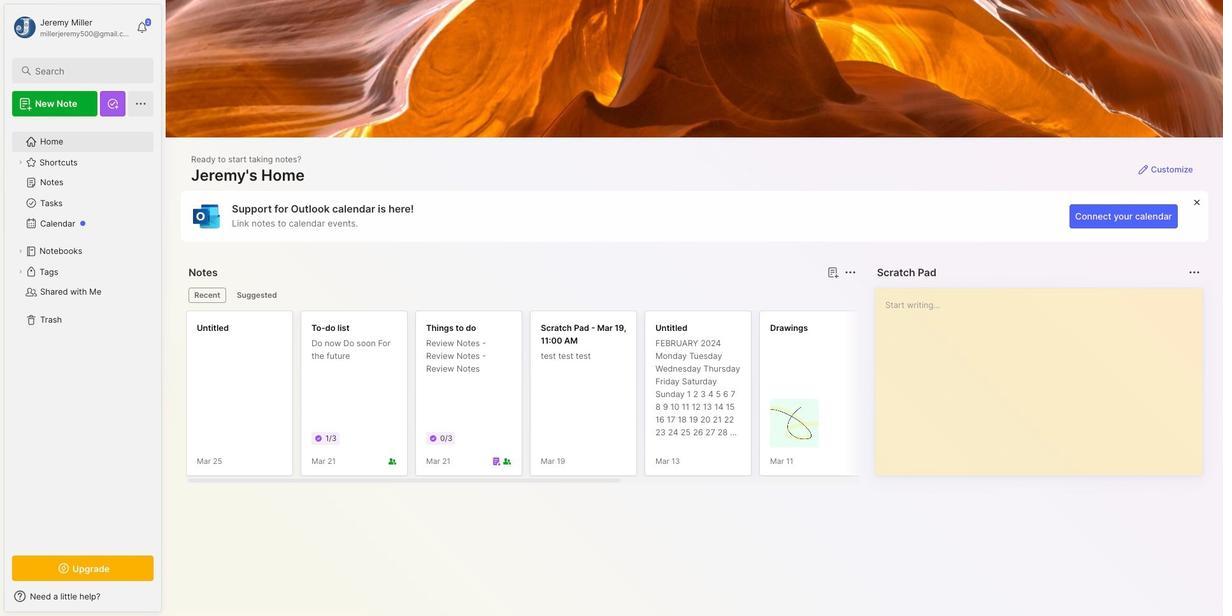 Task type: locate. For each thing, give the bounding box(es) containing it.
expand notebooks image
[[17, 248, 24, 256]]

none search field inside main element
[[35, 63, 142, 78]]

expand tags image
[[17, 268, 24, 276]]

None search field
[[35, 63, 142, 78]]

0 horizontal spatial more actions field
[[841, 264, 859, 282]]

WHAT'S NEW field
[[4, 587, 161, 607]]

0 horizontal spatial tab
[[189, 288, 226, 303]]

click to collapse image
[[161, 593, 170, 608]]

2 tab from the left
[[231, 288, 283, 303]]

1 horizontal spatial more actions image
[[1187, 265, 1202, 280]]

more actions image
[[843, 265, 858, 280], [1187, 265, 1202, 280]]

2 more actions field from the left
[[1186, 264, 1204, 282]]

tab
[[189, 288, 226, 303], [231, 288, 283, 303]]

row group
[[186, 311, 1218, 484]]

main element
[[0, 0, 166, 617]]

1 tab from the left
[[189, 288, 226, 303]]

1 more actions field from the left
[[841, 264, 859, 282]]

1 horizontal spatial tab
[[231, 288, 283, 303]]

0 horizontal spatial more actions image
[[843, 265, 858, 280]]

thumbnail image
[[770, 399, 819, 448]]

tree
[[4, 124, 161, 545]]

tab list
[[189, 288, 854, 303]]

1 horizontal spatial more actions field
[[1186, 264, 1204, 282]]

More actions field
[[841, 264, 859, 282], [1186, 264, 1204, 282]]



Task type: describe. For each thing, give the bounding box(es) containing it.
1 more actions image from the left
[[843, 265, 858, 280]]

Account field
[[12, 15, 130, 40]]

tree inside main element
[[4, 124, 161, 545]]

Start writing… text field
[[885, 289, 1202, 466]]

2 more actions image from the left
[[1187, 265, 1202, 280]]

Search text field
[[35, 65, 142, 77]]



Task type: vqa. For each thing, say whether or not it's contained in the screenshot.
1st Tab from right
yes



